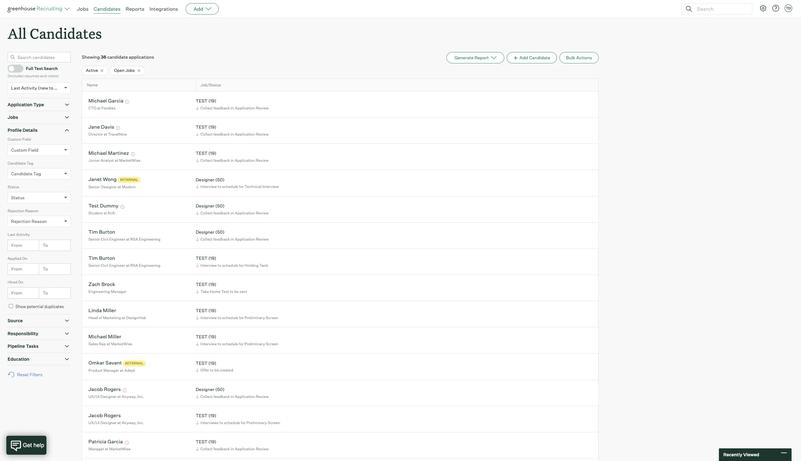 Task type: vqa. For each thing, say whether or not it's contained in the screenshot.


Task type: locate. For each thing, give the bounding box(es) containing it.
3 (50) from the top
[[215, 230, 225, 235]]

1 michael from the top
[[88, 98, 107, 104]]

(19) for cto at foodies
[[209, 98, 216, 104]]

test right home
[[221, 290, 229, 294]]

to for sales rep at marketwise
[[218, 342, 221, 347]]

(50) for janet wong
[[215, 177, 225, 183]]

(50) inside designer (50) interview to schedule for technical interview
[[215, 177, 225, 183]]

test for cto at foodies
[[196, 98, 208, 104]]

jobs up profile
[[8, 115, 18, 120]]

rep
[[99, 342, 106, 347]]

2 rogers from the top
[[104, 413, 121, 419]]

4 (19) from the top
[[209, 256, 216, 261]]

6 collect feedback in application review link from the top
[[195, 394, 270, 400]]

text
[[34, 66, 43, 71]]

0 vertical spatial candidates
[[94, 6, 121, 12]]

to inside test (19) take home test to be sent
[[230, 290, 234, 294]]

2 (19) from the top
[[209, 125, 216, 130]]

senior
[[88, 185, 100, 190], [88, 237, 100, 242], [88, 263, 100, 268]]

2 from from the top
[[11, 267, 22, 272]]

1 test (19) interview to schedule for preliminary screen from the top
[[196, 308, 278, 321]]

7 test from the top
[[196, 335, 208, 340]]

be left created
[[215, 368, 219, 373]]

schedule inside test (19) interview to schedule for holding tank
[[222, 263, 238, 268]]

0 vertical spatial anyway,
[[122, 395, 137, 400]]

1 vertical spatial anyway,
[[122, 421, 137, 426]]

internal up adept
[[125, 362, 144, 366]]

7 (19) from the top
[[209, 335, 216, 340]]

application for test dummy
[[235, 211, 255, 216]]

interviews
[[201, 421, 219, 426]]

configure image
[[760, 4, 767, 12]]

0 vertical spatial screen
[[266, 316, 278, 321]]

1 vertical spatial jacob rogers link
[[88, 413, 121, 420]]

senior down janet
[[88, 185, 100, 190]]

0 vertical spatial engineer
[[109, 237, 125, 242]]

collect for patricia garcia
[[201, 447, 213, 452]]

marketwise down michael miller link
[[111, 342, 132, 347]]

4 test (19) collect feedback in application review from the top
[[196, 440, 269, 452]]

in for patricia garcia
[[231, 447, 234, 452]]

from down applied on at the bottom left
[[11, 267, 22, 272]]

garcia up manager at marketwise
[[108, 439, 123, 446]]

36
[[101, 54, 106, 60]]

1 vertical spatial garcia
[[108, 439, 123, 446]]

anyway, inside jacob rogers ux/ui designer at anyway, inc.
[[122, 421, 137, 426]]

application for patricia garcia
[[235, 447, 255, 452]]

to for product manager at adept
[[210, 368, 214, 373]]

add inside popup button
[[194, 6, 204, 12]]

burton down n/a
[[99, 229, 115, 235]]

4 (50) from the top
[[215, 387, 225, 393]]

0 vertical spatial rsa
[[130, 237, 138, 242]]

(19) for manager at marketwise
[[209, 440, 216, 445]]

1 rogers from the top
[[104, 387, 121, 393]]

name
[[87, 83, 98, 87]]

0 vertical spatial ux/ui
[[88, 395, 100, 400]]

manager down brock
[[111, 290, 127, 294]]

3 in from the top
[[231, 158, 234, 163]]

1 civil from the top
[[101, 237, 108, 242]]

2 tim burton link from the top
[[88, 255, 115, 263]]

0 vertical spatial from
[[11, 243, 22, 248]]

(19) inside test (19) interviews to schedule for preliminary screen
[[209, 414, 216, 419]]

davis
[[101, 124, 114, 130]]

linda miller head of marketing at designhub
[[88, 308, 146, 321]]

1 vertical spatial test (19) interview to schedule for preliminary screen
[[196, 335, 278, 347]]

screen for linda miller
[[266, 316, 278, 321]]

1 vertical spatial candidate tag
[[11, 171, 41, 177]]

1 horizontal spatial jobs
[[77, 6, 89, 12]]

miller inside linda miller head of marketing at designhub
[[103, 308, 116, 314]]

marketing
[[103, 316, 121, 321]]

2 collect feedback in application review link from the top
[[195, 131, 270, 137]]

jacob rogers link
[[88, 387, 121, 394], [88, 413, 121, 420]]

collect feedback in application review link for michael garcia
[[195, 105, 270, 111]]

9 test from the top
[[196, 414, 208, 419]]

tim burton link up zach brock link
[[88, 255, 115, 263]]

for inside test (19) interview to schedule for holding tank
[[239, 263, 244, 268]]

schedule up created
[[222, 342, 238, 347]]

0 vertical spatial senior
[[88, 185, 100, 190]]

status up rejection reason element
[[11, 195, 25, 201]]

for for tim burton
[[239, 263, 244, 268]]

1 vertical spatial engineering
[[139, 263, 161, 268]]

schedule inside test (19) interviews to schedule for preliminary screen
[[224, 421, 240, 426]]

schedule down take home test to be sent link
[[222, 316, 238, 321]]

6 in from the top
[[231, 395, 234, 400]]

6 collect from the top
[[201, 395, 213, 400]]

custom field element
[[8, 137, 71, 160]]

internal
[[120, 178, 139, 182], [125, 362, 144, 366]]

2 collect from the top
[[201, 132, 213, 137]]

1 vertical spatial field
[[28, 147, 38, 153]]

1 (19) from the top
[[209, 98, 216, 104]]

2 vertical spatial to
[[43, 291, 48, 296]]

rogers down ux/ui designer at anyway, inc.
[[104, 413, 121, 419]]

1 vertical spatial be
[[215, 368, 219, 373]]

test inside test (19) interview to schedule for holding tank
[[196, 256, 208, 261]]

test for engineering manager
[[196, 282, 208, 288]]

status
[[8, 185, 19, 190], [11, 195, 25, 201]]

2 interview to schedule for preliminary screen link from the top
[[195, 341, 280, 347]]

activity down the resumes
[[21, 85, 37, 91]]

1 collect feedback in application review link from the top
[[195, 105, 270, 111]]

activity down rejection reason element
[[16, 233, 30, 237]]

screen for michael miller
[[266, 342, 278, 347]]

jacob rogers has been in application review for more than 5 days image
[[122, 389, 128, 393]]

0 vertical spatial manager
[[111, 290, 127, 294]]

7 feedback from the top
[[214, 447, 230, 452]]

jobs left the candidates link
[[77, 6, 89, 12]]

0 vertical spatial jacob rogers link
[[88, 387, 121, 394]]

0 vertical spatial preliminary
[[245, 316, 265, 321]]

designer (50) collect feedback in application review for test dummy
[[196, 204, 269, 216]]

0 vertical spatial tim burton link
[[88, 229, 115, 236]]

interview to schedule for technical interview link
[[195, 184, 281, 190]]

engineer up brock
[[109, 263, 125, 268]]

(19) for head of marketing at designhub
[[209, 308, 216, 314]]

michael up the cto at foodies
[[88, 98, 107, 104]]

test dummy link
[[88, 203, 119, 210]]

jacob rogers link up ux/ui designer at anyway, inc.
[[88, 387, 121, 394]]

duplicates
[[44, 304, 64, 310]]

(50) for test dummy
[[215, 204, 225, 209]]

9 (19) from the top
[[209, 414, 216, 419]]

savant
[[105, 360, 122, 367]]

1 from from the top
[[11, 243, 22, 248]]

3 michael from the top
[[88, 334, 107, 340]]

1 vertical spatial designer (50) collect feedback in application review
[[196, 230, 269, 242]]

2 to from the top
[[43, 267, 48, 272]]

be left sent
[[234, 290, 239, 294]]

3 feedback from the top
[[214, 158, 230, 163]]

to for last activity
[[43, 243, 48, 248]]

2 anyway, from the top
[[122, 421, 137, 426]]

1 vertical spatial manager
[[103, 369, 119, 373]]

0 vertical spatial engineering
[[139, 237, 161, 242]]

marketwise down patricia garcia has been in application review for more than 5 days image
[[109, 447, 131, 452]]

engineer
[[109, 237, 125, 242], [109, 263, 125, 268]]

1 review from the top
[[256, 106, 269, 111]]

0 vertical spatial candidate tag
[[8, 161, 33, 166]]

offer
[[201, 368, 209, 373]]

last for last activity
[[8, 233, 15, 237]]

1 vertical spatial inc.
[[138, 421, 144, 426]]

Search text field
[[696, 4, 747, 13]]

to inside designer (50) interview to schedule for technical interview
[[218, 185, 221, 189]]

senior up zach
[[88, 263, 100, 268]]

rogers
[[104, 387, 121, 393], [104, 413, 121, 419]]

to inside test (19) interviews to schedule for preliminary screen
[[220, 421, 223, 426]]

0 vertical spatial garcia
[[108, 98, 123, 104]]

1 vertical spatial candidates
[[30, 24, 102, 43]]

janet wong
[[88, 176, 117, 183]]

ux/ui up patricia
[[88, 421, 100, 426]]

tim burton link down student at n/a
[[88, 229, 115, 236]]

1 vertical spatial from
[[11, 267, 22, 272]]

integrations link
[[150, 6, 178, 12]]

7 collect from the top
[[201, 447, 213, 452]]

engineer for designer (50)
[[109, 237, 125, 242]]

7 collect feedback in application review link from the top
[[195, 447, 270, 453]]

test inside test (19) take home test to be sent
[[196, 282, 208, 288]]

5 review from the top
[[256, 237, 269, 242]]

last up "applied"
[[8, 233, 15, 237]]

1 test from the top
[[196, 98, 208, 104]]

3 collect feedback in application review link from the top
[[195, 158, 270, 164]]

2 (50) from the top
[[215, 204, 225, 209]]

activity
[[21, 85, 37, 91], [16, 233, 30, 237]]

6 review from the top
[[256, 395, 269, 400]]

7 review from the top
[[256, 447, 269, 452]]

2 test (19) interview to schedule for preliminary screen from the top
[[196, 335, 278, 347]]

senior down student
[[88, 237, 100, 242]]

6 (19) from the top
[[209, 308, 216, 314]]

2 tim from the top
[[88, 255, 98, 262]]

designer (50) collect feedback in application review up test (19) interview to schedule for holding tank
[[196, 230, 269, 242]]

review for jacob rogers
[[256, 395, 269, 400]]

0 vertical spatial candidate
[[529, 55, 551, 60]]

michael inside the michael miller sales rep at marketwise
[[88, 334, 107, 340]]

candidate tag up the status element
[[11, 171, 41, 177]]

preliminary inside test (19) interviews to schedule for preliminary screen
[[247, 421, 267, 426]]

in for michael garcia
[[231, 106, 234, 111]]

1 tim burton senior civil engineer at rsa engineering from the top
[[88, 229, 161, 242]]

3 to from the top
[[43, 291, 48, 296]]

report
[[475, 55, 489, 60]]

0 horizontal spatial jobs
[[8, 115, 18, 120]]

0 horizontal spatial be
[[215, 368, 219, 373]]

0 vertical spatial tim burton senior civil engineer at rsa engineering
[[88, 229, 161, 242]]

all
[[8, 24, 26, 43]]

all candidates
[[8, 24, 102, 43]]

2 horizontal spatial jobs
[[125, 68, 135, 73]]

interview to schedule for preliminary screen link down sent
[[195, 315, 280, 321]]

interview to schedule for preliminary screen link up created
[[195, 341, 280, 347]]

candidates
[[94, 6, 121, 12], [30, 24, 102, 43]]

0 vertical spatial to
[[43, 243, 48, 248]]

0 vertical spatial interview to schedule for preliminary screen link
[[195, 315, 280, 321]]

civil for test (19)
[[101, 263, 108, 268]]

0 vertical spatial inc.
[[138, 395, 144, 400]]

1 vertical spatial miller
[[108, 334, 121, 340]]

1 tim burton link from the top
[[88, 229, 115, 236]]

engineer down n/a
[[109, 237, 125, 242]]

2 vertical spatial designer (50) collect feedback in application review
[[196, 387, 269, 400]]

interview inside test (19) interview to schedule for holding tank
[[201, 263, 217, 268]]

jacob up patricia
[[88, 413, 103, 419]]

on right "applied"
[[22, 256, 27, 261]]

on right "hired"
[[18, 280, 23, 285]]

michael up junior
[[88, 150, 107, 157]]

test (19) collect feedback in application review for michael martinez
[[196, 151, 269, 163]]

3 test from the top
[[196, 151, 208, 156]]

garcia inside "link"
[[108, 98, 123, 104]]

1 vertical spatial burton
[[99, 255, 115, 262]]

collect for michael martinez
[[201, 158, 213, 163]]

showing
[[82, 54, 100, 60]]

rogers up ux/ui designer at anyway, inc.
[[104, 387, 121, 393]]

1 designer (50) collect feedback in application review from the top
[[196, 204, 269, 216]]

0 vertical spatial rogers
[[104, 387, 121, 393]]

manager down savant at bottom left
[[103, 369, 119, 373]]

tim burton senior civil engineer at rsa engineering down n/a
[[88, 229, 161, 242]]

3 from from the top
[[11, 291, 22, 296]]

civil
[[101, 237, 108, 242], [101, 263, 108, 268]]

student at n/a
[[88, 211, 115, 216]]

test for junior analyst at marketwise
[[196, 151, 208, 156]]

custom down profile details
[[11, 147, 27, 153]]

3 review from the top
[[256, 158, 269, 163]]

5 test from the top
[[196, 282, 208, 288]]

1 vertical spatial engineer
[[109, 263, 125, 268]]

designer
[[196, 177, 214, 183], [101, 185, 117, 190], [196, 204, 214, 209], [196, 230, 214, 235], [196, 387, 214, 393], [101, 395, 117, 400], [101, 421, 117, 426]]

0 vertical spatial jacob
[[88, 387, 103, 393]]

10 test from the top
[[196, 440, 208, 445]]

1 vertical spatial rsa
[[130, 263, 138, 268]]

michael
[[88, 98, 107, 104], [88, 150, 107, 157], [88, 334, 107, 340]]

garcia
[[108, 98, 123, 104], [108, 439, 123, 446]]

cto
[[88, 106, 96, 111]]

candidate down custom field element
[[8, 161, 26, 166]]

michael up sales
[[88, 334, 107, 340]]

5 (19) from the top
[[209, 282, 216, 288]]

responsibility
[[8, 331, 38, 337]]

jacob
[[88, 387, 103, 393], [88, 413, 103, 419]]

8 (19) from the top
[[209, 361, 216, 366]]

candidate up the status element
[[11, 171, 32, 177]]

1 rsa from the top
[[130, 237, 138, 242]]

4 collect feedback in application review link from the top
[[195, 210, 270, 216]]

source
[[8, 319, 23, 324]]

(19) inside test (19) offer to be created
[[209, 361, 216, 366]]

screen inside test (19) interviews to schedule for preliminary screen
[[268, 421, 280, 426]]

candidate tag
[[8, 161, 33, 166], [11, 171, 41, 177]]

schedule
[[222, 185, 238, 189], [222, 263, 238, 268], [222, 316, 238, 321], [222, 342, 238, 347], [224, 421, 240, 426]]

schedule left technical
[[222, 185, 238, 189]]

civil down student at n/a
[[101, 237, 108, 242]]

rejection reason up last activity
[[11, 219, 47, 224]]

2 burton from the top
[[99, 255, 115, 262]]

custom down profile
[[8, 137, 21, 142]]

in for jane davis
[[231, 132, 234, 137]]

rogers inside jacob rogers ux/ui designer at anyway, inc.
[[104, 413, 121, 419]]

1 vertical spatial on
[[18, 280, 23, 285]]

collect feedback in application review link for michael martinez
[[195, 158, 270, 164]]

last for last activity (new to old)
[[11, 85, 20, 91]]

feedback for jacob rogers
[[214, 395, 230, 400]]

(19) inside test (19) interview to schedule for holding tank
[[209, 256, 216, 261]]

in for jacob rogers
[[231, 395, 234, 400]]

test (19) interview to schedule for preliminary screen
[[196, 308, 278, 321], [196, 335, 278, 347]]

product manager at adept
[[88, 369, 135, 373]]

miller inside the michael miller sales rep at marketwise
[[108, 334, 121, 340]]

jacob rogers ux/ui designer at anyway, inc.
[[88, 413, 144, 426]]

1 vertical spatial interview to schedule for preliminary screen link
[[195, 341, 280, 347]]

engineering for test (19)
[[139, 263, 161, 268]]

test
[[88, 203, 99, 209], [221, 290, 229, 294]]

tim
[[88, 229, 98, 235], [88, 255, 98, 262]]

feedback for jane davis
[[214, 132, 230, 137]]

1 vertical spatial to
[[43, 267, 48, 272]]

miller up marketing
[[103, 308, 116, 314]]

1 burton from the top
[[99, 229, 115, 235]]

5 collect feedback in application review link from the top
[[195, 237, 270, 243]]

for for linda miller
[[239, 316, 244, 321]]

jacob rogers link down ux/ui designer at anyway, inc.
[[88, 413, 121, 420]]

collect feedback in application review link for patricia garcia
[[195, 447, 270, 453]]

collect feedback in application review link
[[195, 105, 270, 111], [195, 131, 270, 137], [195, 158, 270, 164], [195, 210, 270, 216], [195, 237, 270, 243], [195, 394, 270, 400], [195, 447, 270, 453]]

from down hired on
[[11, 291, 22, 296]]

1 to from the top
[[43, 243, 48, 248]]

burton for test
[[99, 255, 115, 262]]

6 test from the top
[[196, 308, 208, 314]]

garcia up foodies
[[108, 98, 123, 104]]

test inside test (19) interviews to schedule for preliminary screen
[[196, 414, 208, 419]]

0 horizontal spatial add
[[194, 6, 204, 12]]

screen for jacob rogers
[[268, 421, 280, 426]]

reason
[[25, 209, 38, 213], [32, 219, 47, 224]]

1 jacob rogers link from the top
[[88, 387, 121, 394]]

0 vertical spatial test (19) interview to schedule for preliminary screen
[[196, 308, 278, 321]]

rejection reason element
[[8, 208, 71, 232]]

for inside test (19) interviews to schedule for preliminary screen
[[241, 421, 246, 426]]

1 vertical spatial preliminary
[[245, 342, 265, 347]]

3 test (19) collect feedback in application review from the top
[[196, 151, 269, 163]]

2 vertical spatial from
[[11, 291, 22, 296]]

2 vertical spatial manager
[[88, 447, 104, 452]]

1 vertical spatial marketwise
[[111, 342, 132, 347]]

add inside add candidate link
[[520, 55, 528, 60]]

take home test to be sent link
[[195, 289, 249, 295]]

miller down marketing
[[108, 334, 121, 340]]

applied
[[8, 256, 21, 261]]

michael martinez has been in application review for more than 5 days image
[[130, 153, 136, 157]]

tim burton senior civil engineer at rsa engineering for designer
[[88, 229, 161, 242]]

jane davis link
[[88, 124, 114, 131]]

schedule left holding
[[222, 263, 238, 268]]

2 test from the top
[[196, 125, 208, 130]]

3 designer (50) collect feedback in application review from the top
[[196, 387, 269, 400]]

3 (19) from the top
[[209, 151, 216, 156]]

to inside test (19) interview to schedule for holding tank
[[218, 263, 221, 268]]

to
[[43, 243, 48, 248], [43, 267, 48, 272], [43, 291, 48, 296]]

jacob down product
[[88, 387, 103, 393]]

from for last
[[11, 243, 22, 248]]

0 vertical spatial activity
[[21, 85, 37, 91]]

interview
[[201, 185, 217, 189], [263, 185, 279, 189], [201, 263, 217, 268], [201, 316, 217, 321], [201, 342, 217, 347]]

tag down custom field element
[[27, 161, 33, 166]]

internal up modern
[[120, 178, 139, 182]]

ux/ui inside jacob rogers ux/ui designer at anyway, inc.
[[88, 421, 100, 426]]

sent
[[240, 290, 247, 294]]

review for jane davis
[[256, 132, 269, 137]]

interview for tim burton
[[201, 263, 217, 268]]

1 vertical spatial tim
[[88, 255, 98, 262]]

1 jacob from the top
[[88, 387, 103, 393]]

schedule for jacob rogers
[[224, 421, 240, 426]]

candidate reports are now available! apply filters and select "view in app" element
[[447, 52, 505, 64]]

candidate left the bulk
[[529, 55, 551, 60]]

2 vertical spatial engineering
[[88, 290, 110, 294]]

feedback for michael martinez
[[214, 158, 230, 163]]

1 (50) from the top
[[215, 177, 225, 183]]

0 vertical spatial burton
[[99, 229, 115, 235]]

0 vertical spatial miller
[[103, 308, 116, 314]]

6 feedback from the top
[[214, 395, 230, 400]]

td
[[786, 6, 791, 10]]

test inside test (19) offer to be created
[[196, 361, 208, 366]]

1 test (19) collect feedback in application review from the top
[[196, 98, 269, 111]]

2 ux/ui from the top
[[88, 421, 100, 426]]

2 vertical spatial michael
[[88, 334, 107, 340]]

tag up the status element
[[33, 171, 41, 177]]

ux/ui down the jacob rogers
[[88, 395, 100, 400]]

3 senior from the top
[[88, 263, 100, 268]]

in for test dummy
[[231, 211, 234, 216]]

1 vertical spatial senior
[[88, 237, 100, 242]]

offer to be created link
[[195, 368, 235, 374]]

cto at foodies
[[88, 106, 116, 111]]

0 vertical spatial civil
[[101, 237, 108, 242]]

collect feedback in application review link for jane davis
[[195, 131, 270, 137]]

michael inside "link"
[[88, 98, 107, 104]]

1 vertical spatial rogers
[[104, 413, 121, 419]]

0 vertical spatial be
[[234, 290, 239, 294]]

preliminary for linda miller
[[245, 316, 265, 321]]

1 vertical spatial tim burton link
[[88, 255, 115, 263]]

2 jacob rogers link from the top
[[88, 413, 121, 420]]

1 engineer from the top
[[109, 237, 125, 242]]

last down (includes
[[11, 85, 20, 91]]

schedule for tim burton
[[222, 263, 238, 268]]

anyway, down jacob rogers has been in application review for more than 5 days icon
[[122, 395, 137, 400]]

junior
[[88, 158, 100, 163]]

test (19) collect feedback in application review for michael garcia
[[196, 98, 269, 111]]

2 michael from the top
[[88, 150, 107, 157]]

garcia for patricia garcia
[[108, 439, 123, 446]]

patricia
[[88, 439, 107, 446]]

1 vertical spatial michael
[[88, 150, 107, 157]]

burton up brock
[[99, 255, 115, 262]]

marketwise down michael martinez has been in application review for more than 5 days image on the top left
[[119, 158, 140, 163]]

1 inc. from the top
[[138, 395, 144, 400]]

0 vertical spatial rejection
[[8, 209, 24, 213]]

bulk
[[566, 55, 576, 60]]

1 vertical spatial jobs
[[125, 68, 135, 73]]

(19) inside test (19) take home test to be sent
[[209, 282, 216, 288]]

student
[[88, 211, 103, 216]]

rejection reason down the status element
[[8, 209, 38, 213]]

0 vertical spatial last
[[11, 85, 20, 91]]

designer (50) interview to schedule for technical interview
[[196, 177, 279, 189]]

2 vertical spatial preliminary
[[247, 421, 267, 426]]

schedule for michael miller
[[222, 342, 238, 347]]

in
[[231, 106, 234, 111], [231, 132, 234, 137], [231, 158, 234, 163], [231, 211, 234, 216], [231, 237, 234, 242], [231, 395, 234, 400], [231, 447, 234, 452]]

marketwise
[[119, 158, 140, 163], [111, 342, 132, 347], [109, 447, 131, 452]]

status down candidate tag element
[[8, 185, 19, 190]]

candidates link
[[94, 6, 121, 12]]

test (19) take home test to be sent
[[196, 282, 247, 294]]

potential
[[27, 304, 43, 310]]

garcia for michael garcia
[[108, 98, 123, 104]]

(19)
[[209, 98, 216, 104], [209, 125, 216, 130], [209, 151, 216, 156], [209, 256, 216, 261], [209, 282, 216, 288], [209, 308, 216, 314], [209, 335, 216, 340], [209, 361, 216, 366], [209, 414, 216, 419], [209, 440, 216, 445]]

collect for test dummy
[[201, 211, 213, 216]]

1 vertical spatial test
[[221, 290, 229, 294]]

add for add candidate
[[520, 55, 528, 60]]

jobs right open
[[125, 68, 135, 73]]

tim down student
[[88, 229, 98, 235]]

for
[[239, 185, 244, 189], [239, 263, 244, 268], [239, 316, 244, 321], [239, 342, 244, 347], [241, 421, 246, 426]]

1 horizontal spatial be
[[234, 290, 239, 294]]

2 inc. from the top
[[138, 421, 144, 426]]

designer (50) collect feedback in application review down created
[[196, 387, 269, 400]]

candidate
[[529, 55, 551, 60], [8, 161, 26, 166], [11, 171, 32, 177]]

to for applied on
[[43, 267, 48, 272]]

(19) for ux/ui designer at anyway, inc.
[[209, 414, 216, 419]]

2 jacob from the top
[[88, 413, 103, 419]]

engineer for test (19)
[[109, 263, 125, 268]]

1 vertical spatial jacob
[[88, 413, 103, 419]]

collect for michael garcia
[[201, 106, 213, 111]]

10 (19) from the top
[[209, 440, 216, 445]]

rogers for jacob rogers
[[104, 387, 121, 393]]

test (19) collect feedback in application review for patricia garcia
[[196, 440, 269, 452]]

michael garcia
[[88, 98, 123, 104]]

designer (50) collect feedback in application review down interview to schedule for technical interview 'link'
[[196, 204, 269, 216]]

interview to schedule for preliminary screen link
[[195, 315, 280, 321], [195, 341, 280, 347]]

2 civil from the top
[[101, 263, 108, 268]]

from down last activity
[[11, 243, 22, 248]]

rejection reason
[[8, 209, 38, 213], [11, 219, 47, 224]]

patricia garcia has been in application review for more than 5 days image
[[124, 442, 130, 446]]

2 rsa from the top
[[130, 263, 138, 268]]

candidates right jobs link
[[94, 6, 121, 12]]

tim burton link for designer
[[88, 229, 115, 236]]

1 collect from the top
[[201, 106, 213, 111]]

tim for test
[[88, 255, 98, 262]]

candidates down jobs link
[[30, 24, 102, 43]]

candidate tag down custom field element
[[8, 161, 33, 166]]

anyway, up patricia garcia has been in application review for more than 5 days image
[[122, 421, 137, 426]]

janet
[[88, 176, 102, 183]]

for for michael miller
[[239, 342, 244, 347]]

1 vertical spatial screen
[[266, 342, 278, 347]]

notes)
[[48, 74, 59, 78]]

schedule right interviews
[[224, 421, 240, 426]]

jacob inside jacob rogers ux/ui designer at anyway, inc.
[[88, 413, 103, 419]]

1 vertical spatial activity
[[16, 233, 30, 237]]

test up student
[[88, 203, 99, 209]]

1 vertical spatial last
[[8, 233, 15, 237]]

to for senior civil engineer at rsa engineering
[[218, 263, 221, 268]]

4 review from the top
[[256, 211, 269, 216]]

manager down patricia
[[88, 447, 104, 452]]

2 feedback from the top
[[214, 132, 230, 137]]

7 in from the top
[[231, 447, 234, 452]]

2 in from the top
[[231, 132, 234, 137]]

last activity (new to old) option
[[11, 85, 63, 91]]

1 interview to schedule for preliminary screen link from the top
[[195, 315, 280, 321]]

to inside test (19) offer to be created
[[210, 368, 214, 373]]

rejection
[[8, 209, 24, 213], [11, 219, 31, 224]]

2 vertical spatial screen
[[268, 421, 280, 426]]

4 collect from the top
[[201, 211, 213, 216]]

tim burton senior civil engineer at rsa engineering up brock
[[88, 255, 161, 268]]

1 vertical spatial add
[[520, 55, 528, 60]]

1 in from the top
[[231, 106, 234, 111]]

add for add
[[194, 6, 204, 12]]

8 test from the top
[[196, 361, 208, 366]]

4 in from the top
[[231, 211, 234, 216]]

designhub
[[126, 316, 146, 321]]

michael for michael martinez
[[88, 150, 107, 157]]

2 senior from the top
[[88, 237, 100, 242]]

1 horizontal spatial add
[[520, 55, 528, 60]]

tim up zach
[[88, 255, 98, 262]]

1 vertical spatial tim burton senior civil engineer at rsa engineering
[[88, 255, 161, 268]]

test (19) interview to schedule for preliminary screen for michael miller
[[196, 335, 278, 347]]

analyst
[[101, 158, 114, 163]]

4 feedback from the top
[[214, 211, 230, 216]]

2 test (19) collect feedback in application review from the top
[[196, 125, 269, 137]]

linda miller link
[[88, 308, 116, 315]]

test (19) offer to be created
[[196, 361, 233, 373]]

manager inside the zach brock engineering manager
[[111, 290, 127, 294]]

interview to schedule for preliminary screen link for michael miller
[[195, 341, 280, 347]]

checkmark image
[[10, 66, 15, 71]]

civil up brock
[[101, 263, 108, 268]]

1 tim from the top
[[88, 229, 98, 235]]



Task type: describe. For each thing, give the bounding box(es) containing it.
be inside test (19) offer to be created
[[215, 368, 219, 373]]

test (19) interview to schedule for preliminary screen for linda miller
[[196, 308, 278, 321]]

actions
[[577, 55, 592, 60]]

test for sales rep at marketwise
[[196, 335, 208, 340]]

reports
[[126, 6, 144, 12]]

recently viewed
[[724, 453, 760, 458]]

and
[[40, 74, 47, 78]]

collect for jacob rogers
[[201, 395, 213, 400]]

jobs link
[[77, 6, 89, 12]]

0 vertical spatial field
[[22, 137, 31, 142]]

to for ux/ui designer at anyway, inc.
[[220, 421, 223, 426]]

Search candidates field
[[8, 52, 71, 63]]

burton for designer
[[99, 229, 115, 235]]

td button
[[784, 3, 794, 13]]

(50) for jacob rogers
[[215, 387, 225, 393]]

1 vertical spatial reason
[[32, 219, 47, 224]]

feedback for patricia garcia
[[214, 447, 230, 452]]

interview to schedule for holding tank link
[[195, 263, 270, 269]]

travelnow
[[108, 132, 127, 137]]

old)
[[54, 85, 63, 91]]

full
[[26, 66, 33, 71]]

5 collect from the top
[[201, 237, 213, 242]]

test (19) collect feedback in application review for jane davis
[[196, 125, 269, 137]]

tasks
[[26, 344, 39, 349]]

2 designer (50) collect feedback in application review from the top
[[196, 230, 269, 242]]

0 vertical spatial custom
[[8, 137, 21, 142]]

test for head of marketing at designhub
[[196, 308, 208, 314]]

jane davis
[[88, 124, 114, 130]]

of
[[99, 316, 102, 321]]

review for patricia garcia
[[256, 447, 269, 452]]

1 vertical spatial rejection reason
[[11, 219, 47, 224]]

to for senior designer at modern
[[218, 185, 221, 189]]

to for hired on
[[43, 291, 48, 296]]

1 vertical spatial tag
[[33, 171, 41, 177]]

sales
[[88, 342, 98, 347]]

candidate inside add candidate link
[[529, 55, 551, 60]]

omkar savant link
[[88, 360, 122, 368]]

pipeline tasks
[[8, 344, 39, 349]]

generate report button
[[447, 52, 505, 64]]

active
[[86, 68, 98, 73]]

product
[[88, 369, 103, 373]]

5 feedback from the top
[[214, 237, 230, 242]]

0 horizontal spatial test
[[88, 203, 99, 209]]

tim burton link for test
[[88, 255, 115, 263]]

2 vertical spatial candidate
[[11, 171, 32, 177]]

collect feedback in application review link for test dummy
[[195, 210, 270, 216]]

holding
[[245, 263, 259, 268]]

foodies
[[102, 106, 116, 111]]

from for hired
[[11, 291, 22, 296]]

Show potential duplicates checkbox
[[9, 304, 13, 309]]

on for applied on
[[22, 256, 27, 261]]

manager at marketwise
[[88, 447, 131, 452]]

adept
[[124, 369, 135, 373]]

for inside designer (50) interview to schedule for technical interview
[[239, 185, 244, 189]]

for for jacob rogers
[[241, 421, 246, 426]]

miller for linda miller
[[103, 308, 116, 314]]

zach brock engineering manager
[[88, 282, 127, 294]]

application for michael garcia
[[235, 106, 255, 111]]

0 vertical spatial tag
[[27, 161, 33, 166]]

miller for michael miller
[[108, 334, 121, 340]]

review for michael martinez
[[256, 158, 269, 163]]

5 in from the top
[[231, 237, 234, 242]]

designer inside designer (50) interview to schedule for technical interview
[[196, 177, 214, 183]]

status element
[[8, 184, 71, 208]]

test inside test (19) take home test to be sent
[[221, 290, 229, 294]]

td button
[[785, 4, 793, 12]]

greenhouse recruiting image
[[8, 5, 64, 13]]

michael martinez link
[[88, 150, 129, 157]]

be inside test (19) take home test to be sent
[[234, 290, 239, 294]]

full text search (includes resumes and notes)
[[8, 66, 59, 78]]

reset
[[17, 373, 29, 378]]

schedule inside designer (50) interview to schedule for technical interview
[[222, 185, 238, 189]]

0 vertical spatial rejection reason
[[8, 209, 38, 213]]

0 vertical spatial marketwise
[[119, 158, 140, 163]]

1 vertical spatial status
[[11, 195, 25, 201]]

0 vertical spatial jobs
[[77, 6, 89, 12]]

modern
[[122, 185, 136, 190]]

review for test dummy
[[256, 211, 269, 216]]

show potential duplicates
[[15, 304, 64, 310]]

zach
[[88, 282, 100, 288]]

test for product manager at adept
[[196, 361, 208, 366]]

activity for last activity (new to old)
[[21, 85, 37, 91]]

jane
[[88, 124, 100, 130]]

director
[[88, 132, 103, 137]]

jacob rogers
[[88, 387, 121, 393]]

bulk actions
[[566, 55, 592, 60]]

senior for designer (50)
[[88, 237, 100, 242]]

1 vertical spatial custom field
[[11, 147, 38, 153]]

brock
[[101, 282, 115, 288]]

collect for jane davis
[[201, 132, 213, 137]]

home
[[210, 290, 221, 294]]

jane davis has been in application review for more than 5 days image
[[115, 127, 121, 130]]

1 senior from the top
[[88, 185, 100, 190]]

profile details
[[8, 128, 38, 133]]

details
[[23, 128, 38, 133]]

add candidate link
[[507, 52, 557, 64]]

education
[[8, 357, 29, 362]]

1 vertical spatial custom
[[11, 147, 27, 153]]

pipeline
[[8, 344, 25, 349]]

michael garcia has been in application review for more than 5 days image
[[124, 100, 130, 104]]

senior for test (19)
[[88, 263, 100, 268]]

1 anyway, from the top
[[122, 395, 137, 400]]

2 vertical spatial marketwise
[[109, 447, 131, 452]]

1 vertical spatial rejection
[[11, 219, 31, 224]]

michael miller sales rep at marketwise
[[88, 334, 132, 347]]

omkar savant
[[88, 360, 122, 367]]

test for director at travelnow
[[196, 125, 208, 130]]

0 vertical spatial reason
[[25, 209, 38, 213]]

1 vertical spatial candidate
[[8, 161, 26, 166]]

jacob for jacob rogers ux/ui designer at anyway, inc.
[[88, 413, 103, 419]]

1 ux/ui from the top
[[88, 395, 100, 400]]

reset filters
[[17, 373, 42, 378]]

michael garcia link
[[88, 98, 123, 105]]

rsa for designer (50)
[[130, 237, 138, 242]]

last activity (new to old)
[[11, 85, 63, 91]]

engineering inside the zach brock engineering manager
[[88, 290, 110, 294]]

at inside the michael miller sales rep at marketwise
[[107, 342, 110, 347]]

filters
[[30, 373, 42, 378]]

rsa for test (19)
[[130, 263, 138, 268]]

integrations
[[150, 6, 178, 12]]

test dummy has been in application review for more than 5 days image
[[120, 205, 125, 209]]

feedback for test dummy
[[214, 211, 230, 216]]

at inside linda miller head of marketing at designhub
[[122, 316, 125, 321]]

review for michael garcia
[[256, 106, 269, 111]]

hired
[[8, 280, 17, 285]]

type
[[33, 102, 44, 107]]

in for michael martinez
[[231, 158, 234, 163]]

at inside jacob rogers ux/ui designer at anyway, inc.
[[117, 421, 121, 426]]

(19) for junior analyst at marketwise
[[209, 151, 216, 156]]

(19) for director at travelnow
[[209, 125, 216, 130]]

(new
[[38, 85, 48, 91]]

(19) for senior civil engineer at rsa engineering
[[209, 256, 216, 261]]

application type
[[8, 102, 44, 107]]

junior analyst at marketwise
[[88, 158, 140, 163]]

patricia garcia link
[[88, 439, 123, 447]]

interview to schedule for preliminary screen link for linda miller
[[195, 315, 280, 321]]

interview for linda miller
[[201, 316, 217, 321]]

patricia garcia
[[88, 439, 123, 446]]

test for ux/ui designer at anyway, inc.
[[196, 414, 208, 419]]

technical
[[245, 185, 262, 189]]

job/status
[[201, 83, 221, 87]]

omkar
[[88, 360, 104, 367]]

tim burton senior civil engineer at rsa engineering for test
[[88, 255, 161, 268]]

n/a
[[108, 211, 115, 216]]

from for applied
[[11, 267, 22, 272]]

generate
[[455, 55, 474, 60]]

rogers for jacob rogers ux/ui designer at anyway, inc.
[[104, 413, 121, 419]]

inc. inside jacob rogers ux/ui designer at anyway, inc.
[[138, 421, 144, 426]]

recently
[[724, 453, 743, 458]]

test for manager at marketwise
[[196, 440, 208, 445]]

application for jacob rogers
[[235, 395, 255, 400]]

test (19) interviews to schedule for preliminary screen
[[196, 414, 280, 426]]

internal for omkar savant
[[125, 362, 144, 366]]

search
[[44, 66, 58, 71]]

resumes
[[24, 74, 39, 78]]

collect feedback in application review link for jacob rogers
[[195, 394, 270, 400]]

tim for designer
[[88, 229, 98, 235]]

jacob for jacob rogers
[[88, 387, 103, 393]]

head
[[88, 316, 98, 321]]

designer inside jacob rogers ux/ui designer at anyway, inc.
[[101, 421, 117, 426]]

zach brock link
[[88, 282, 115, 289]]

feedback for michael garcia
[[214, 106, 230, 111]]

test (19) interview to schedule for holding tank
[[196, 256, 268, 268]]

michael for michael garcia
[[88, 98, 107, 104]]

application for jane davis
[[235, 132, 255, 137]]

showing 36 candidate applications
[[82, 54, 154, 60]]

preliminary for michael miller
[[245, 342, 265, 347]]

designer (50) collect feedback in application review for jacob rogers
[[196, 387, 269, 400]]

(19) for sales rep at marketwise
[[209, 335, 216, 340]]

schedule for linda miller
[[222, 316, 238, 321]]

application for michael martinez
[[235, 158, 255, 163]]

0 vertical spatial custom field
[[8, 137, 31, 142]]

martinez
[[108, 150, 129, 157]]

(19) for product manager at adept
[[209, 361, 216, 366]]

2 vertical spatial jobs
[[8, 115, 18, 120]]

interviews to schedule for preliminary screen link
[[195, 420, 282, 426]]

0 vertical spatial status
[[8, 185, 19, 190]]

candidate tag element
[[8, 160, 71, 184]]

preliminary for jacob rogers
[[247, 421, 267, 426]]

(19) for engineering manager
[[209, 282, 216, 288]]

add button
[[186, 3, 219, 15]]

civil for designer (50)
[[101, 237, 108, 242]]

internal for janet wong
[[120, 178, 139, 182]]

engineering for designer (50)
[[139, 237, 161, 242]]

marketwise inside the michael miller sales rep at marketwise
[[111, 342, 132, 347]]

director at travelnow
[[88, 132, 127, 137]]



